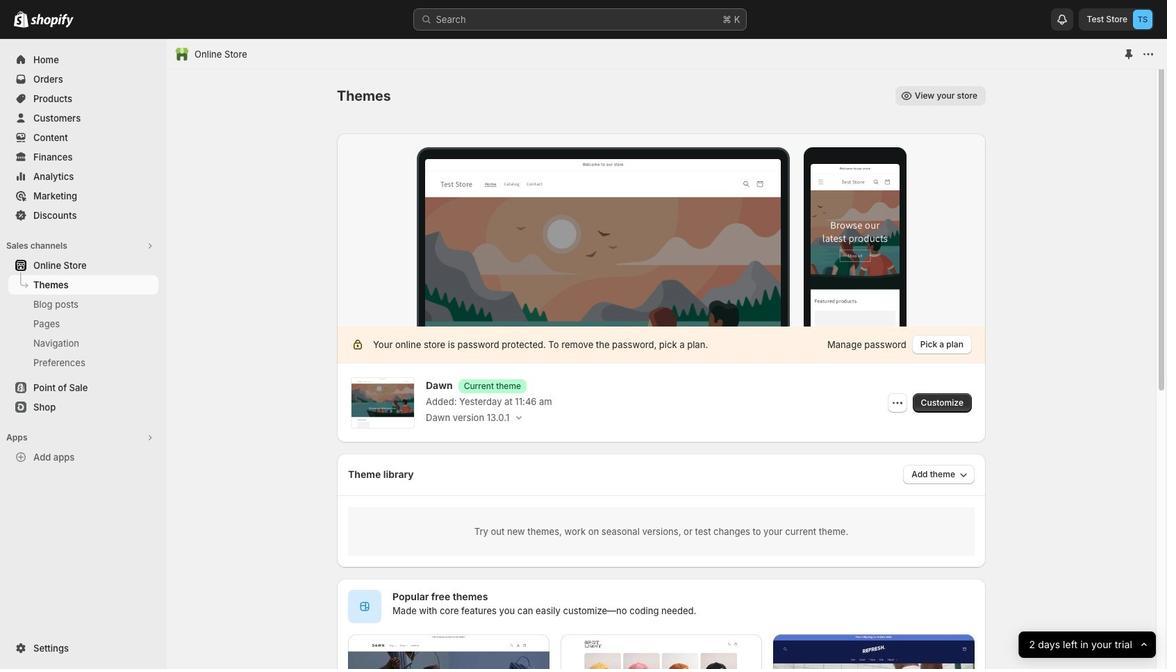 Task type: describe. For each thing, give the bounding box(es) containing it.
online store image
[[175, 47, 189, 61]]

test store image
[[1133, 10, 1153, 29]]

0 horizontal spatial shopify image
[[14, 11, 28, 28]]



Task type: vqa. For each thing, say whether or not it's contained in the screenshot.
e.g. Summer collection, Under $100, Staff picks text box
no



Task type: locate. For each thing, give the bounding box(es) containing it.
shopify image
[[14, 11, 28, 28], [31, 14, 74, 28]]

1 horizontal spatial shopify image
[[31, 14, 74, 28]]



